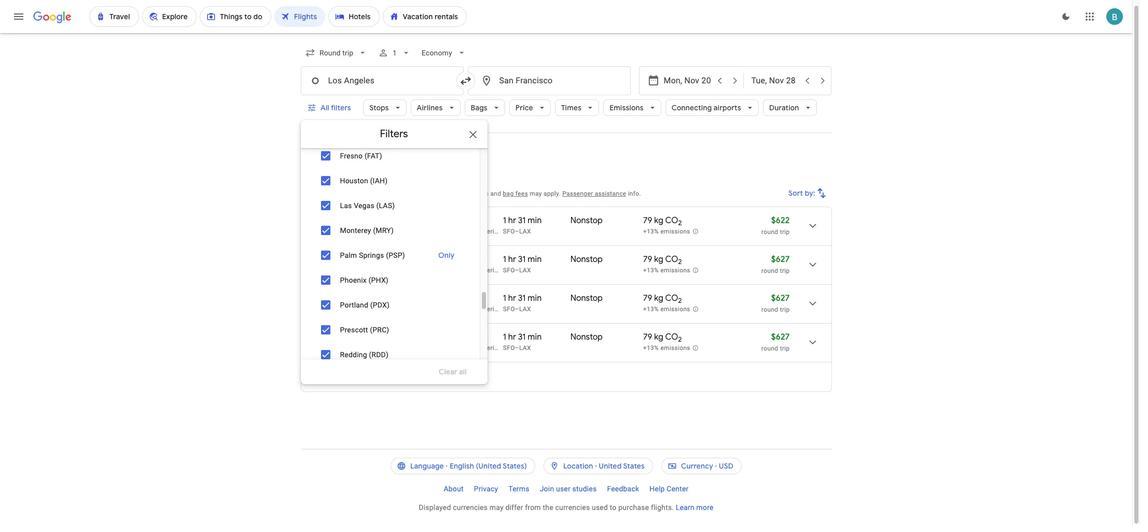 Task type: locate. For each thing, give the bounding box(es) containing it.
79 kg co 2
[[643, 216, 682, 228], [643, 255, 682, 267], [643, 294, 682, 306], [643, 332, 682, 345]]

2 operated by skywest airlines as american eagle from the top
[[383, 306, 523, 313]]

1 horizontal spatial fees
[[515, 190, 528, 198]]

2 vertical spatial $627
[[771, 332, 790, 343]]

returning
[[301, 174, 348, 187]]

79 kg co 2 for 11:27 am
[[643, 294, 682, 306]]

2 eagle from the top
[[507, 267, 523, 274]]

0 vertical spatial may
[[530, 190, 542, 198]]

2 vertical spatial $627 round trip
[[762, 332, 790, 353]]

3 nonstop flight. element from the top
[[570, 294, 603, 306]]

fees right + at the top of the page
[[392, 190, 404, 198]]

only button right arrival time: 3:45 pm. text field
[[426, 343, 467, 368]]

trip down 627 us dollars text field
[[780, 268, 790, 275]]

fresno
[[340, 152, 363, 160]]

(mry)
[[373, 227, 394, 235]]

eagle for 1:55 pm
[[507, 228, 523, 235]]

1 for 9:56 am
[[503, 294, 506, 304]]

2 emissions from the top
[[661, 267, 690, 274]]

total duration 1 hr 31 min. element for 1:55 pm
[[503, 216, 570, 228]]

4 co from the top
[[665, 332, 678, 343]]

terms
[[509, 485, 529, 494]]

phoenix (phx)
[[340, 276, 388, 285]]

by down 8:31 am text box
[[411, 267, 417, 274]]

2 co from the top
[[665, 255, 678, 265]]

charges
[[466, 190, 489, 198]]

as for 3:45 pm
[[469, 345, 475, 352]]

2 operated from the top
[[383, 267, 409, 274]]

skywest inside "7:00 am – 8:31 am operated by skywest airlines as american eagle"
[[419, 267, 443, 274]]

$627 round trip
[[762, 255, 790, 275], [762, 294, 790, 314], [762, 332, 790, 353]]

1 79 kg co 2 from the top
[[643, 216, 682, 228]]

None text field
[[301, 66, 463, 95]]

round for 1:55 pm
[[762, 229, 778, 236]]

4 31 from the top
[[518, 332, 526, 343]]

center
[[667, 485, 689, 494]]

min
[[528, 216, 542, 226], [528, 255, 542, 265], [528, 294, 542, 304], [528, 332, 542, 343]]

3 only from the top
[[438, 351, 455, 360]]

operated by skywest airlines as american eagle for 12:24 pm – 1:55 pm
[[383, 228, 523, 235]]

4 +13% from the top
[[643, 345, 659, 352]]

springs
[[359, 252, 384, 260]]

only button
[[426, 144, 467, 169], [426, 243, 467, 268], [426, 343, 467, 368]]

2 for 9:56 am – 11:27 am
[[678, 297, 682, 306]]

to right used
[[610, 504, 616, 512]]

2 79 kg co 2 from the top
[[643, 255, 682, 267]]

2 trip from the top
[[780, 268, 790, 275]]

1 co from the top
[[665, 216, 678, 226]]

min for 3:45 pm
[[528, 332, 542, 343]]

1 horizontal spatial to
[[610, 504, 616, 512]]

redding
[[340, 351, 367, 359]]

skywest
[[419, 228, 443, 235], [419, 267, 443, 274], [419, 306, 443, 313], [419, 345, 443, 352]]

$627 left flight details. leaves san francisco international airport at 2:14 pm on tuesday, november 28 and arrives at los angeles international airport at 3:45 pm on tuesday, november 28. image
[[771, 332, 790, 343]]

trip down $622 text field
[[780, 229, 790, 236]]

emissions button
[[603, 95, 661, 120]]

fees
[[392, 190, 404, 198], [515, 190, 528, 198]]

1 nonstop flight. element from the top
[[570, 216, 603, 228]]

3 79 from the top
[[643, 294, 652, 304]]

operated down 1:55 pm
[[383, 228, 409, 235]]

flights
[[350, 174, 380, 187]]

main menu image
[[12, 10, 25, 23]]

1 +13% from the top
[[643, 228, 659, 236]]

$627 round trip for 3:45 pm
[[762, 332, 790, 353]]

trip down 627 us dollars text box
[[780, 307, 790, 314]]

nonstop for 1:55 pm
[[570, 216, 603, 226]]

1 vertical spatial $627 round trip
[[762, 294, 790, 314]]

$627 left flight details. leaves san francisco international airport at 7:00 am on tuesday, november 28 and arrives at los angeles international airport at 8:31 am on tuesday, november 28. icon on the right of page
[[771, 255, 790, 265]]

may
[[530, 190, 542, 198], [490, 504, 504, 512]]

1 as from the top
[[469, 228, 475, 235]]

3 79 kg co 2 from the top
[[643, 294, 682, 306]]

(united
[[476, 462, 501, 471]]

3 skywest from the top
[[419, 306, 443, 313]]

1 total duration 1 hr 31 min. element from the top
[[503, 216, 570, 228]]

1 eagle from the top
[[507, 228, 523, 235]]

0 vertical spatial $627 round trip
[[762, 255, 790, 275]]

by
[[411, 228, 417, 235], [411, 267, 417, 274], [411, 306, 417, 313], [411, 345, 417, 352]]

4 min from the top
[[528, 332, 542, 343]]

flights.
[[651, 504, 674, 512]]

1 operated by skywest airlines as american eagle from the top
[[383, 228, 523, 235]]

operated for 1:55 pm
[[383, 228, 409, 235]]

1 for 7:00 am
[[503, 255, 506, 265]]

2 nonstop flight. element from the top
[[570, 255, 603, 267]]

$627 round trip up 627 us dollars text box
[[762, 255, 790, 275]]

by down 1:55 pm
[[411, 228, 417, 235]]

times button
[[555, 95, 599, 120]]

0 vertical spatial operated by skywest airlines as american eagle
[[383, 228, 523, 235]]

1 horizontal spatial currencies
[[555, 504, 590, 512]]

3 kg from the top
[[654, 294, 663, 304]]

4 hr from the top
[[508, 332, 516, 343]]

2 +13% emissions from the top
[[643, 267, 690, 274]]

flight details. leaves san francisco international airport at 12:24 pm on tuesday, november 28 and arrives at los angeles international airport at 1:55 pm on tuesday, november 28. image
[[800, 214, 825, 239]]

0 horizontal spatial to
[[436, 147, 443, 157]]

4 2 from the top
[[678, 336, 682, 345]]

prices
[[301, 190, 319, 198]]

apply.
[[544, 190, 561, 198]]

0 vertical spatial only
[[438, 151, 455, 161]]

4 as from the top
[[469, 345, 475, 352]]

Departure time: 2:14 PM. text field
[[349, 332, 378, 343]]

2 as from the top
[[469, 267, 475, 274]]

co
[[665, 216, 678, 226], [665, 255, 678, 265], [665, 294, 678, 304], [665, 332, 678, 343]]

4 total duration 1 hr 31 min. element from the top
[[503, 332, 570, 344]]

1 vertical spatial only button
[[426, 243, 467, 268]]

1 2 from the top
[[678, 219, 682, 228]]

0 horizontal spatial fees
[[392, 190, 404, 198]]

0 vertical spatial $627
[[771, 255, 790, 265]]

2 $627 round trip from the top
[[762, 294, 790, 314]]

Return text field
[[751, 67, 799, 95]]

flight details. leaves san francisco international airport at 9:56 am on tuesday, november 28 and arrives at los angeles international airport at 11:27 am on tuesday, november 28. image
[[800, 292, 825, 316]]

4 nonstop from the top
[[570, 332, 603, 343]]

operated down 11:27 am
[[383, 306, 409, 313]]

1 79 from the top
[[643, 216, 652, 226]]

lax for 3:45 pm
[[519, 345, 531, 352]]

currencies down privacy link
[[453, 504, 488, 512]]

1 $627 round trip from the top
[[762, 255, 790, 275]]

3 trip from the top
[[780, 307, 790, 314]]

nonstop flight. element for 9:56 am – 11:27 am
[[570, 294, 603, 306]]

3 $627 from the top
[[771, 332, 790, 343]]

1 emissions from the top
[[661, 228, 690, 236]]

3 as from the top
[[469, 306, 475, 313]]

1 min from the top
[[528, 216, 542, 226]]

more
[[696, 504, 714, 512]]

phoenix
[[340, 276, 367, 285]]

only button right 8:31 am
[[426, 243, 467, 268]]

trip down $627 text box
[[780, 345, 790, 353]]

prescott (prc)
[[340, 326, 389, 335]]

1 round from the top
[[762, 229, 778, 236]]

english
[[450, 462, 474, 471]]

3 31 from the top
[[518, 294, 526, 304]]

2 31 from the top
[[518, 255, 526, 265]]

3 2 from the top
[[678, 297, 682, 306]]

0 vertical spatial to
[[436, 147, 443, 157]]

by down 11:27 am text box
[[411, 306, 417, 313]]

Departure time: 12:24 PM. text field
[[349, 216, 382, 226]]

hr for 2:14 pm – 3:45 pm
[[508, 332, 516, 343]]

$627 round trip for 11:27 am
[[762, 294, 790, 314]]

2 only from the top
[[438, 251, 455, 260]]

currencies down 'join user studies' link on the bottom of the page
[[555, 504, 590, 512]]

3 operated by skywest airlines as american eagle from the top
[[383, 345, 523, 352]]

622 US dollars text field
[[771, 216, 790, 226]]

round down $622 text field
[[762, 229, 778, 236]]

$627 round trip up $627 text box
[[762, 294, 790, 314]]

4 79 from the top
[[643, 332, 652, 343]]

None search field
[[301, 40, 832, 385]]

trip for 9:56 am – 11:27 am
[[780, 307, 790, 314]]

to
[[436, 147, 443, 157], [610, 504, 616, 512]]

currencies
[[453, 504, 488, 512], [555, 504, 590, 512]]

help center link
[[644, 481, 694, 498]]

none search field containing filters
[[301, 40, 832, 385]]

2 vertical spatial operated by skywest airlines as american eagle
[[383, 345, 523, 352]]

3 nonstop from the top
[[570, 294, 603, 304]]

4 kg from the top
[[654, 332, 663, 343]]

1 hr from the top
[[508, 216, 516, 226]]

79
[[643, 216, 652, 226], [643, 255, 652, 265], [643, 294, 652, 304], [643, 332, 652, 343]]

1 for 2:14 pm
[[503, 332, 506, 343]]

learn
[[676, 504, 695, 512]]

+13% emissions
[[643, 228, 690, 236], [643, 267, 690, 274], [643, 306, 690, 313], [643, 345, 690, 352]]

connecting airports button
[[665, 95, 759, 120]]

0 vertical spatial only button
[[426, 144, 467, 169]]

2 2 from the top
[[678, 258, 682, 267]]

nonstop flight. element for 12:24 pm – 1:55 pm
[[570, 216, 603, 228]]

1 kg from the top
[[654, 216, 663, 226]]

4 emissions from the top
[[661, 345, 690, 352]]

leaves san francisco international airport at 2:14 pm on tuesday, november 28 and arrives at los angeles international airport at 3:45 pm on tuesday, november 28. element
[[349, 332, 417, 343]]

round for 3:45 pm
[[762, 345, 778, 353]]

only button for redding (rdd)
[[426, 343, 467, 368]]

+13% for 9:56 am – 11:27 am
[[643, 306, 659, 313]]

flight details. leaves san francisco international airport at 2:14 pm on tuesday, november 28 and arrives at los angeles international airport at 3:45 pm on tuesday, november 28. image
[[800, 330, 825, 355]]

2 skywest from the top
[[419, 267, 443, 274]]

3 sfo from the top
[[503, 306, 515, 313]]

$627 round trip left flight details. leaves san francisco international airport at 2:14 pm on tuesday, november 28 and arrives at los angeles international airport at 3:45 pm on tuesday, november 28. image
[[762, 332, 790, 353]]

1 vertical spatial $627
[[771, 294, 790, 304]]

2 vertical spatial only
[[438, 351, 455, 360]]

9:56 am
[[349, 294, 379, 304]]

airlines for 3:45 pm
[[445, 345, 467, 352]]

0 horizontal spatial currencies
[[453, 504, 488, 512]]

nonstop flight. element
[[570, 216, 603, 228], [570, 255, 603, 267], [570, 294, 603, 306], [570, 332, 603, 344]]

3 +13% emissions from the top
[[643, 306, 690, 313]]

trip for 2:14 pm – 3:45 pm
[[780, 345, 790, 353]]

3 1 hr 31 min sfo – lax from the top
[[503, 294, 542, 313]]

bags button
[[465, 95, 505, 120]]

4 lax from the top
[[519, 345, 531, 352]]

2 min from the top
[[528, 255, 542, 265]]

required
[[343, 190, 367, 198]]

as for 11:27 am
[[469, 306, 475, 313]]

eagle
[[507, 228, 523, 235], [507, 267, 523, 274], [507, 306, 523, 313], [507, 345, 523, 352]]

2 $627 from the top
[[771, 294, 790, 304]]

co for 2:14 pm – 3:45 pm
[[665, 332, 678, 343]]

$627 left the flight details. leaves san francisco international airport at 9:56 am on tuesday, november 28 and arrives at los angeles international airport at 11:27 am on tuesday, november 28. image
[[771, 294, 790, 304]]

2 only button from the top
[[426, 243, 467, 268]]

round
[[762, 229, 778, 236], [762, 268, 778, 275], [762, 307, 778, 314], [762, 345, 778, 353]]

fees right the bag at the top of the page
[[515, 190, 528, 198]]

1 horizontal spatial may
[[530, 190, 542, 198]]

return
[[412, 147, 434, 157]]

only button down close dialog "icon" on the left of page
[[426, 144, 467, 169]]

join
[[540, 485, 554, 494]]

3 by from the top
[[411, 306, 417, 313]]

round inside $622 round trip
[[762, 229, 778, 236]]

79 kg co 2 for 3:45 pm
[[643, 332, 682, 345]]

eagle for 11:27 am
[[507, 306, 523, 313]]

by for 9:56 am – 11:27 am
[[411, 306, 417, 313]]

nonstop flight. element for 2:14 pm – 3:45 pm
[[570, 332, 603, 344]]

3 co from the top
[[665, 294, 678, 304]]

4 79 kg co 2 from the top
[[643, 332, 682, 345]]

3 min from the top
[[528, 294, 542, 304]]

None text field
[[468, 66, 630, 95]]

None field
[[301, 44, 372, 62], [417, 44, 471, 62], [301, 44, 372, 62], [417, 44, 471, 62]]

skywest for 2:14 pm – 3:45 pm
[[419, 345, 443, 352]]

palm springs (psp)
[[340, 252, 405, 260]]

help center
[[650, 485, 689, 494]]

(las)
[[376, 202, 395, 210]]

by inside "7:00 am – 8:31 am operated by skywest airlines as american eagle"
[[411, 267, 417, 274]]

3 $627 round trip from the top
[[762, 332, 790, 353]]

passenger
[[562, 190, 593, 198]]

4 nonstop flight. element from the top
[[570, 332, 603, 344]]

$627 for 2:14 pm – 3:45 pm
[[771, 332, 790, 343]]

join user studies
[[540, 485, 597, 494]]

2 vertical spatial only button
[[426, 343, 467, 368]]

close dialog image
[[467, 129, 479, 141]]

3:45 pm
[[387, 332, 417, 343]]

1 vertical spatial to
[[610, 504, 616, 512]]

airlines for 1:55 pm
[[445, 228, 467, 235]]

4 +13% emissions from the top
[[643, 345, 690, 352]]

(iah)
[[370, 177, 388, 185]]

to left los
[[436, 147, 443, 157]]

3 only button from the top
[[426, 343, 467, 368]]

round down $627 text box
[[762, 345, 778, 353]]

los
[[445, 147, 457, 157]]

4 eagle from the top
[[507, 345, 523, 352]]

79 for 1:55 pm
[[643, 216, 652, 226]]

3 emissions from the top
[[661, 306, 690, 313]]

79 for 3:45 pm
[[643, 332, 652, 343]]

1 $627 from the top
[[771, 255, 790, 265]]

4 skywest from the top
[[419, 345, 443, 352]]

airlines
[[417, 103, 443, 113], [445, 228, 467, 235], [445, 267, 467, 274], [445, 306, 467, 313], [445, 345, 467, 352]]

7:00 am – 8:31 am operated by skywest airlines as american eagle
[[349, 255, 523, 274]]

hr for 9:56 am – 11:27 am
[[508, 294, 516, 304]]

may left apply.
[[530, 190, 542, 198]]

palm
[[340, 252, 357, 260]]

2 79 from the top
[[643, 255, 652, 265]]

3 lax from the top
[[519, 306, 531, 313]]

+13% emissions for 3:45 pm
[[643, 345, 690, 352]]

12:24 pm
[[349, 216, 382, 226]]

filters
[[380, 128, 408, 141]]

duration
[[769, 103, 799, 113]]

american
[[349, 228, 377, 235], [477, 228, 505, 235], [477, 267, 505, 274], [349, 306, 377, 313], [477, 306, 505, 313], [349, 345, 377, 352], [477, 345, 505, 352]]

2 for 12:24 pm – 1:55 pm
[[678, 219, 682, 228]]

round down 627 us dollars text field
[[762, 268, 778, 275]]

3 total duration 1 hr 31 min. element from the top
[[503, 294, 570, 306]]

only button for fresno (fat)
[[426, 144, 467, 169]]

by down 3:45 pm
[[411, 345, 417, 352]]

may left differ
[[490, 504, 504, 512]]

states)
[[503, 462, 527, 471]]

1 trip from the top
[[780, 229, 790, 236]]

Departure text field
[[664, 67, 711, 95]]

emissions
[[661, 228, 690, 236], [661, 267, 690, 274], [661, 306, 690, 313], [661, 345, 690, 352]]

4 round from the top
[[762, 345, 778, 353]]

trip inside $622 round trip
[[780, 229, 790, 236]]

1 lax from the top
[[519, 228, 531, 235]]

$622
[[771, 216, 790, 226]]

2 fees from the left
[[515, 190, 528, 198]]

houston
[[340, 177, 368, 185]]

1 vertical spatial operated by skywest airlines as american eagle
[[383, 306, 523, 313]]

3 hr from the top
[[508, 294, 516, 304]]

1 31 from the top
[[518, 216, 526, 226]]

operated down 3:45 pm
[[383, 345, 409, 352]]

1 vertical spatial only
[[438, 251, 455, 260]]

2:14 pm
[[349, 332, 378, 343]]

terms link
[[503, 481, 535, 498]]

by:
[[805, 189, 815, 198]]

round down 627 us dollars text box
[[762, 307, 778, 314]]

monterey
[[340, 227, 371, 235]]

1 nonstop from the top
[[570, 216, 603, 226]]

operated down 8:31 am text box
[[383, 267, 409, 274]]

emissions for 11:27 am
[[661, 306, 690, 313]]

assistance
[[595, 190, 626, 198]]

4 by from the top
[[411, 345, 417, 352]]

min for 11:27 am
[[528, 294, 542, 304]]

nonstop for 11:27 am
[[570, 294, 603, 304]]

1 only button from the top
[[426, 144, 467, 169]]

total duration 1 hr 31 min. element
[[503, 216, 570, 228], [503, 255, 570, 267], [503, 294, 570, 306], [503, 332, 570, 344]]

stops
[[369, 103, 389, 113]]

operated for 11:27 am
[[383, 306, 409, 313]]

as for 1:55 pm
[[469, 228, 475, 235]]

3 +13% from the top
[[643, 306, 659, 313]]

4 1 hr 31 min sfo – lax from the top
[[503, 332, 542, 352]]

0 horizontal spatial may
[[490, 504, 504, 512]]

feedback link
[[602, 481, 644, 498]]

1 skywest from the top
[[419, 228, 443, 235]]

about
[[444, 485, 464, 494]]

displayed currencies may differ from the currencies used to purchase flights. learn more
[[419, 504, 714, 512]]

choose
[[384, 147, 410, 157]]



Task type: vqa. For each thing, say whether or not it's contained in the screenshot.
$627 round trip for 3:45 PM
yes



Task type: describe. For each thing, give the bounding box(es) containing it.
only for palm springs (psp)
[[438, 251, 455, 260]]

operated by skywest airlines as american eagle for 2:14 pm – 3:45 pm
[[383, 345, 523, 352]]

airlines button
[[411, 95, 460, 120]]

eagle for 3:45 pm
[[507, 345, 523, 352]]

times
[[561, 103, 582, 113]]

vegas
[[354, 202, 374, 210]]

$622 round trip
[[762, 216, 790, 236]]

emissions for 1:55 pm
[[661, 228, 690, 236]]

2 kg from the top
[[654, 255, 663, 265]]

connecting airports
[[672, 103, 741, 113]]

1 inside popup button
[[393, 49, 397, 57]]

79 for 11:27 am
[[643, 294, 652, 304]]

2 nonstop from the top
[[570, 255, 603, 265]]

bag fees button
[[503, 190, 528, 198]]

for
[[406, 190, 414, 198]]

skywest for 12:24 pm – 1:55 pm
[[419, 228, 443, 235]]

to inside returning flights main content
[[436, 147, 443, 157]]

2 total duration 1 hr 31 min. element from the top
[[503, 255, 570, 267]]

feedback
[[607, 485, 639, 494]]

sort by:
[[788, 189, 815, 198]]

usd
[[719, 462, 733, 471]]

skywest for 9:56 am – 11:27 am
[[419, 306, 443, 313]]

2 currencies from the left
[[555, 504, 590, 512]]

nonstop for 3:45 pm
[[570, 332, 603, 343]]

airlines inside "7:00 am – 8:31 am operated by skywest airlines as american eagle"
[[445, 267, 467, 274]]

1 fees from the left
[[392, 190, 404, 198]]

12:24 pm – 1:55 pm
[[349, 216, 420, 226]]

sfo for 3:45 pm
[[503, 345, 515, 352]]

may inside returning flights main content
[[530, 190, 542, 198]]

2 for 2:14 pm – 3:45 pm
[[678, 336, 682, 345]]

all filters button
[[301, 95, 359, 120]]

used
[[592, 504, 608, 512]]

las
[[340, 202, 352, 210]]

leaves san francisco international airport at 9:56 am on tuesday, november 28 and arrives at los angeles international airport at 11:27 am on tuesday, november 28. element
[[349, 294, 421, 304]]

user
[[556, 485, 571, 494]]

lax for 11:27 am
[[519, 306, 531, 313]]

$627 for 9:56 am – 11:27 am
[[771, 294, 790, 304]]

31 for 12:24 pm – 1:55 pm
[[518, 216, 526, 226]]

portland
[[340, 301, 368, 310]]

(prc)
[[370, 326, 389, 335]]

differ
[[505, 504, 523, 512]]

31 for 9:56 am – 11:27 am
[[518, 294, 526, 304]]

kg for 9:56 am – 11:27 am
[[654, 294, 663, 304]]

total duration 1 hr 31 min. element for 3:45 pm
[[503, 332, 570, 344]]

+
[[386, 190, 390, 198]]

price
[[516, 103, 533, 113]]

by for 2:14 pm – 3:45 pm
[[411, 345, 417, 352]]

airlines inside airlines popup button
[[417, 103, 443, 113]]

and
[[490, 190, 501, 198]]

states
[[623, 462, 645, 471]]

change appearance image
[[1053, 4, 1078, 29]]

redding (rdd)
[[340, 351, 389, 359]]

2 hr from the top
[[508, 255, 516, 265]]

hr for 12:24 pm – 1:55 pm
[[508, 216, 516, 226]]

sort
[[788, 189, 803, 198]]

include
[[321, 190, 342, 198]]

627 US dollars text field
[[771, 332, 790, 343]]

total duration 1 hr 31 min. element for 11:27 am
[[503, 294, 570, 306]]

2 round from the top
[[762, 268, 778, 275]]

sfo for 11:27 am
[[503, 306, 515, 313]]

returning flights
[[301, 174, 380, 187]]

currency
[[681, 462, 713, 471]]

(phx)
[[369, 276, 388, 285]]

round for 11:27 am
[[762, 307, 778, 314]]

kg for 12:24 pm – 1:55 pm
[[654, 216, 663, 226]]

language
[[410, 462, 444, 471]]

american inside "7:00 am – 8:31 am operated by skywest airlines as american eagle"
[[477, 267, 505, 274]]

learn more link
[[676, 504, 714, 512]]

79 kg co 2 for 1:55 pm
[[643, 216, 682, 228]]

2 lax from the top
[[519, 267, 531, 274]]

1 hr 31 min sfo – lax for 9:56 am – 11:27 am
[[503, 294, 542, 313]]

privacy
[[474, 485, 498, 494]]

31 for 2:14 pm – 3:45 pm
[[518, 332, 526, 343]]

trip for 12:24 pm – 1:55 pm
[[780, 229, 790, 236]]

help
[[650, 485, 665, 494]]

+13% emissions for 11:27 am
[[643, 306, 690, 313]]

purchase
[[618, 504, 649, 512]]

as inside "7:00 am – 8:31 am operated by skywest airlines as american eagle"
[[469, 267, 475, 274]]

adult.
[[421, 190, 438, 198]]

Arrival time: 3:45 PM. text field
[[387, 332, 417, 343]]

operated inside "7:00 am – 8:31 am operated by skywest airlines as american eagle"
[[383, 267, 409, 274]]

angeles
[[459, 147, 487, 157]]

returning flights main content
[[301, 142, 832, 401]]

1 for 12:24 pm
[[503, 216, 506, 226]]

8:31 am
[[390, 255, 419, 265]]

join user studies link
[[535, 481, 602, 498]]

2 1 hr 31 min sfo – lax from the top
[[503, 255, 542, 274]]

prescott
[[340, 326, 368, 335]]

filters
[[331, 103, 351, 113]]

displayed
[[419, 504, 451, 512]]

+13% for 12:24 pm – 1:55 pm
[[643, 228, 659, 236]]

min for 1:55 pm
[[528, 216, 542, 226]]

airlines for 11:27 am
[[445, 306, 467, 313]]

Arrival time: 8:31 AM. text field
[[390, 255, 419, 265]]

by for 12:24 pm – 1:55 pm
[[411, 228, 417, 235]]

– inside "7:00 am – 8:31 am operated by skywest airlines as american eagle"
[[383, 255, 388, 265]]

flight details. leaves san francisco international airport at 7:00 am on tuesday, november 28 and arrives at los angeles international airport at 8:31 am on tuesday, november 28. image
[[800, 253, 825, 278]]

united states
[[599, 462, 645, 471]]

taxes
[[369, 190, 385, 198]]

Arrival time: 11:27 AM. text field
[[388, 294, 421, 304]]

+13% emissions for 1:55 pm
[[643, 228, 690, 236]]

627 US dollars text field
[[771, 255, 790, 265]]

bag
[[503, 190, 514, 198]]

only button for palm springs (psp)
[[426, 243, 467, 268]]

duration button
[[763, 95, 817, 120]]

english (united states)
[[450, 462, 527, 471]]

9:56 am – 11:27 am
[[349, 294, 421, 304]]

co for 9:56 am – 11:27 am
[[665, 294, 678, 304]]

1 button
[[374, 40, 415, 65]]

co for 12:24 pm – 1:55 pm
[[665, 216, 678, 226]]

bags
[[471, 103, 488, 113]]

las vegas (las)
[[340, 202, 395, 210]]

united
[[599, 462, 622, 471]]

1 currencies from the left
[[453, 504, 488, 512]]

627 US dollars text field
[[771, 294, 790, 304]]

leaves san francisco international airport at 7:00 am on tuesday, november 28 and arrives at los angeles international airport at 8:31 am on tuesday, november 28. element
[[349, 255, 419, 265]]

passenger assistance button
[[562, 190, 626, 198]]

location
[[563, 462, 593, 471]]

1 hr 31 min sfo – lax for 2:14 pm – 3:45 pm
[[503, 332, 542, 352]]

(fat)
[[365, 152, 382, 160]]

only for fresno (fat)
[[438, 151, 455, 161]]

fresno (fat)
[[340, 152, 382, 160]]

optional
[[439, 190, 464, 198]]

lax for 1:55 pm
[[519, 228, 531, 235]]

houston (iah)
[[340, 177, 388, 185]]

eagle inside "7:00 am – 8:31 am operated by skywest airlines as american eagle"
[[507, 267, 523, 274]]

operated for 3:45 pm
[[383, 345, 409, 352]]

swap origin and destination. image
[[459, 75, 472, 87]]

(pdx)
[[370, 301, 390, 310]]

11:27 am
[[388, 294, 421, 304]]

portland (pdx)
[[340, 301, 390, 310]]

emissions for 3:45 pm
[[661, 345, 690, 352]]

7:00 am
[[349, 255, 381, 265]]

all
[[320, 103, 329, 113]]

(rdd)
[[369, 351, 389, 359]]

Departure time: 7:00 AM. text field
[[349, 255, 381, 265]]

price button
[[509, 95, 551, 120]]

only for redding (rdd)
[[438, 351, 455, 360]]

studies
[[572, 485, 597, 494]]

leaves san francisco international airport at 12:24 pm on tuesday, november 28 and arrives at los angeles international airport at 1:55 pm on tuesday, november 28. element
[[349, 216, 420, 226]]

1 vertical spatial may
[[490, 504, 504, 512]]

34 more flights image
[[310, 365, 335, 390]]

airports
[[714, 103, 741, 113]]

1 hr 31 min sfo – lax for 12:24 pm – 1:55 pm
[[503, 216, 542, 235]]

about link
[[439, 481, 469, 498]]

kg for 2:14 pm – 3:45 pm
[[654, 332, 663, 343]]

monterey (mry)
[[340, 227, 394, 235]]

2 +13% from the top
[[643, 267, 659, 274]]

sort by: button
[[784, 181, 832, 206]]

+13% for 2:14 pm – 3:45 pm
[[643, 345, 659, 352]]

choose return to los angeles
[[384, 147, 487, 157]]

sfo for 1:55 pm
[[503, 228, 515, 235]]

operated by skywest airlines as american eagle for 9:56 am – 11:27 am
[[383, 306, 523, 313]]

Departure time: 9:56 AM. text field
[[349, 294, 379, 304]]

2 sfo from the top
[[503, 267, 515, 274]]



